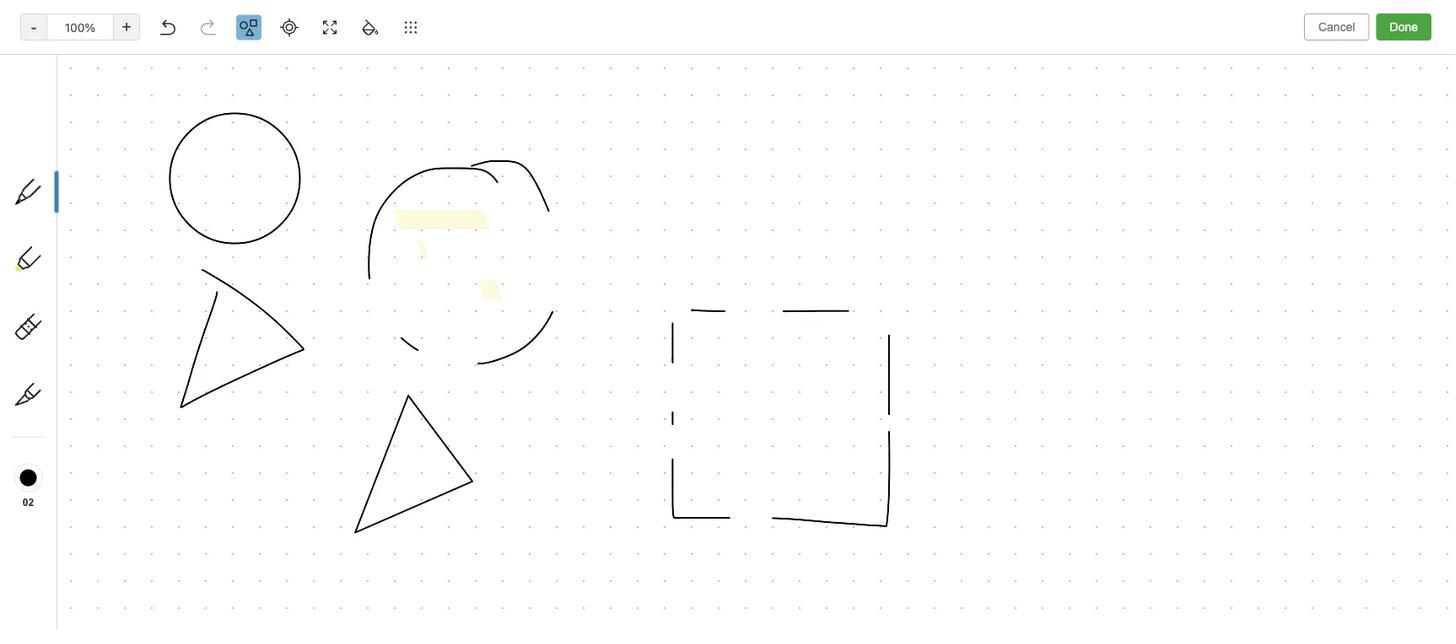 Task type: describe. For each thing, give the bounding box(es) containing it.
tree containing home
[[0, 132, 202, 630]]

new notebook button
[[0, 517, 195, 537]]

notes link
[[0, 386, 195, 413]]

help
[[317, 285, 340, 299]]

summary
[[318, 368, 370, 382]]

a inside the daily reflection what went well? what didn't go well? what can i improve on? a few minutes ago
[[224, 186, 230, 198]]

send
[[224, 553, 252, 567]]

add
[[63, 232, 83, 245]]

first
[[80, 182, 101, 195]]

note window element
[[0, 0, 1455, 630]]

same
[[350, 267, 379, 281]]

all
[[1350, 607, 1363, 620]]

improve
[[224, 166, 268, 180]]

shortcut
[[104, 182, 149, 195]]

tag
[[30, 232, 47, 245]]

most
[[289, 302, 316, 316]]

it
[[86, 232, 92, 245]]

notes up tasks
[[37, 392, 69, 406]]

lecture notes
[[224, 333, 301, 347]]

a few minutes ago for topic: course: date: professor/speaker: questions notes summary
[[224, 389, 311, 400]]

2 what from the left
[[316, 148, 345, 162]]

2 well? from the left
[[400, 148, 427, 162]]

should
[[277, 285, 314, 299]]

the inside essay outline most analytical, interpretive, or persuasive es says tend to follow the same basic pattern. this structure should help you formulate effective outlines for most ...
[[329, 267, 347, 281]]

add
[[30, 182, 51, 195]]

heading level image
[[767, 81, 854, 105]]

didn't
[[348, 148, 379, 162]]

2 minutes from the top
[[253, 287, 291, 299]]

icon
[[92, 202, 114, 214]]

2 few from the top
[[233, 287, 250, 299]]

formulate
[[366, 285, 418, 299]]

more image
[[1363, 81, 1415, 105]]

saved
[[1412, 607, 1442, 620]]

new for new
[[37, 97, 61, 111]]

icon on a note, notebook, stack or tag to add it here.
[[30, 202, 155, 245]]

note list element
[[202, 34, 524, 630]]

3,
[[329, 434, 339, 448]]

3 minutes from the top
[[253, 389, 291, 400]]

changes
[[1366, 607, 1409, 620]]

expand note image
[[536, 44, 556, 64]]

scratch pad - nov 3, 9:30 am
[[224, 434, 390, 448]]

recent notes
[[19, 270, 88, 283]]

only you
[[1295, 47, 1340, 60]]

to inside icon on a note, notebook, stack or tag to add it here.
[[50, 232, 60, 245]]

most
[[224, 249, 252, 263]]

daily
[[224, 130, 252, 144]]

home
[[37, 139, 69, 153]]

or inside icon on a note, notebook, stack or tag to add it here.
[[144, 217, 155, 229]]

persuasive
[[396, 249, 455, 263]]

notes inside topic: course: date: professor/speaker: questions notes summary
[[283, 368, 315, 382]]

home link
[[0, 132, 202, 159]]

ago inside the daily reflection what went well? what didn't go well? what can i improve on? a few minutes ago
[[293, 186, 311, 198]]

notebook for new notebook
[[82, 521, 133, 534]]

this
[[461, 267, 484, 281]]

your
[[54, 182, 77, 195]]

essay outline most analytical, interpretive, or persuasive es says tend to follow the same basic pattern. this structure should help you formulate effective outlines for most ...
[[224, 232, 484, 316]]

first notebook button
[[575, 42, 678, 66]]

interpretive,
[[313, 249, 378, 263]]

on?
[[271, 166, 291, 180]]

i
[[485, 148, 488, 162]]

note,
[[30, 217, 56, 229]]

scratch
[[224, 434, 268, 448]]

notebooks link
[[0, 450, 195, 477]]

follow
[[294, 267, 326, 281]]

click the
[[30, 202, 78, 214]]

es
[[458, 249, 476, 263]]

tasks
[[37, 419, 68, 433]]

...
[[319, 302, 329, 316]]

highlight image
[[1106, 81, 1147, 105]]

tasks button
[[0, 413, 195, 440]]

first notebook
[[596, 47, 672, 60]]

all changes saved
[[1350, 607, 1442, 620]]

group containing add your first shortcut
[[0, 166, 195, 392]]

new notebook group
[[0, 477, 195, 544]]

alignment image
[[1267, 81, 1309, 105]]

for
[[270, 302, 286, 316]]

effective
[[422, 285, 469, 299]]

send email a few minutes ago
[[224, 553, 311, 587]]

3 few from the top
[[233, 389, 250, 400]]

basic
[[382, 267, 411, 281]]

you inside essay outline most analytical, interpretive, or persuasive es says tend to follow the same basic pattern. this structure should help you formulate effective outlines for most ...
[[344, 285, 363, 299]]

shortcuts
[[38, 166, 91, 180]]

minutes inside the daily reflection what went well? what didn't go well? what can i improve on? a few minutes ago
[[253, 186, 291, 198]]

Search text field
[[22, 49, 181, 79]]



Task type: vqa. For each thing, say whether or not it's contained in the screenshot.
a few minutes ago for Most analytical, interpretive, or persuasive es says tend to follow the same basic pattern. This structure should help you formulate effective outlines for most ...
yes



Task type: locate. For each thing, give the bounding box(es) containing it.
new inside button
[[56, 521, 79, 534]]

0 horizontal spatial notes
[[233, 86, 264, 100]]

new for new notebook
[[56, 521, 79, 534]]

1 horizontal spatial notebook
[[622, 47, 672, 60]]

or
[[144, 217, 155, 229], [382, 249, 393, 263]]

tend
[[252, 267, 277, 281]]

notebook,
[[59, 217, 111, 229]]

a left the 'new'
[[224, 452, 231, 466]]

only
[[1295, 47, 1318, 60]]

a few minutes ago for most analytical, interpretive, or persuasive es says tend to follow the same basic pattern. this structure should help you formulate effective outlines for most ...
[[224, 287, 311, 299]]

1 vertical spatial you
[[344, 285, 363, 299]]

1 minutes from the top
[[253, 186, 291, 198]]

new inside popup button
[[37, 97, 61, 111]]

here.
[[95, 232, 121, 245]]

a
[[224, 186, 230, 198], [133, 202, 139, 214], [224, 287, 230, 299], [224, 389, 230, 400], [224, 452, 231, 466], [224, 575, 230, 587]]

0 vertical spatial notes
[[233, 86, 264, 100]]

minutes down email
[[253, 575, 291, 587]]

1 vertical spatial a few minutes ago
[[224, 389, 311, 400]]

new notebook
[[56, 521, 133, 534]]

new
[[234, 452, 256, 466]]

to right tag
[[50, 232, 60, 245]]

questions
[[224, 368, 279, 382]]

stack
[[114, 217, 141, 229]]

notebook inside new notebook button
[[82, 521, 133, 534]]

None search field
[[22, 49, 181, 79]]

0 horizontal spatial what
[[224, 148, 253, 162]]

to down analytical,
[[280, 267, 291, 281]]

notes for 8 notes
[[233, 86, 264, 100]]

professor/speaker:
[[338, 351, 441, 364]]

4 minutes from the top
[[253, 575, 291, 587]]

or right stack
[[144, 217, 155, 229]]

new button
[[10, 89, 192, 119]]

0 vertical spatial you
[[1321, 47, 1340, 60]]

can
[[462, 148, 481, 162]]

1 horizontal spatial notes
[[270, 333, 301, 347]]

notebook right first
[[622, 47, 672, 60]]

a inside icon on a note, notebook, stack or tag to add it here.
[[133, 202, 139, 214]]

lecture
[[224, 333, 267, 347]]

the
[[58, 202, 75, 214], [329, 267, 347, 281]]

few up outlines
[[233, 287, 250, 299]]

2 a few minutes ago from the top
[[224, 389, 311, 400]]

or up basic
[[382, 249, 393, 263]]

a down questions
[[224, 389, 230, 400]]

new
[[37, 97, 61, 111], [56, 521, 79, 534]]

a right on
[[133, 202, 139, 214]]

notes
[[239, 51, 285, 70], [58, 270, 88, 283], [283, 368, 315, 382], [37, 392, 69, 406]]

on
[[117, 202, 130, 214]]

1 horizontal spatial or
[[382, 249, 393, 263]]

notes down course:
[[283, 368, 315, 382]]

structure
[[224, 285, 274, 299]]

go
[[383, 148, 396, 162]]

few down send
[[233, 575, 250, 587]]

new down notebooks
[[56, 521, 79, 534]]

notebook for first notebook
[[622, 47, 672, 60]]

0 vertical spatial notebook
[[622, 47, 672, 60]]

4 ago from the top
[[293, 575, 311, 587]]

nov
[[304, 434, 326, 448]]

well?
[[286, 148, 313, 162], [400, 148, 427, 162]]

am
[[372, 434, 390, 448]]

a few minutes ago
[[224, 287, 311, 299], [224, 389, 311, 400]]

0 horizontal spatial well?
[[286, 148, 313, 162]]

group
[[0, 166, 195, 392]]

0 vertical spatial a few minutes ago
[[224, 287, 311, 299]]

9:30
[[342, 434, 368, 448]]

click
[[30, 202, 55, 214]]

2 horizontal spatial what
[[430, 148, 459, 162]]

what left can
[[430, 148, 459, 162]]

minutes inside send email a few minutes ago
[[253, 575, 291, 587]]

went
[[256, 148, 283, 162]]

2 ago from the top
[[293, 287, 311, 299]]

pad
[[271, 434, 292, 448]]

3 what from the left
[[430, 148, 459, 162]]

or inside essay outline most analytical, interpretive, or persuasive es says tend to follow the same basic pattern. this structure should help you formulate effective outlines for most ...
[[382, 249, 393, 263]]

the down interpretive,
[[329, 267, 347, 281]]

says
[[224, 249, 476, 281]]

8
[[223, 86, 230, 100]]

a down send
[[224, 575, 230, 587]]

8 notes
[[223, 86, 264, 100]]

1 horizontal spatial the
[[329, 267, 347, 281]]

1 horizontal spatial what
[[316, 148, 345, 162]]

the inside group
[[58, 202, 75, 214]]

few
[[233, 186, 250, 198], [233, 287, 250, 299], [233, 389, 250, 400], [233, 575, 250, 587]]

recent
[[19, 270, 55, 283]]

add your first shortcut
[[30, 182, 149, 195]]

topic: course: date: professor/speaker: questions notes summary
[[224, 351, 441, 382]]

a down improve
[[224, 186, 230, 198]]

0 vertical spatial or
[[144, 217, 155, 229]]

notes right 8
[[233, 86, 264, 100]]

add tag image
[[563, 603, 583, 623]]

cell
[[0, 497, 195, 517]]

few inside send email a few minutes ago
[[233, 575, 250, 587]]

what
[[224, 148, 253, 162], [316, 148, 345, 162], [430, 148, 459, 162]]

share
[[1368, 47, 1401, 61]]

minutes up for
[[253, 287, 291, 299]]

first
[[596, 47, 619, 60]]

notebook inside first notebook button
[[622, 47, 672, 60]]

you inside note window element
[[1321, 47, 1340, 60]]

settings image
[[172, 13, 192, 34]]

1 horizontal spatial you
[[1321, 47, 1340, 60]]

email
[[256, 553, 285, 567]]

3 ago from the top
[[293, 389, 311, 400]]

1 well? from the left
[[286, 148, 313, 162]]

pattern.
[[414, 267, 457, 281]]

topic:
[[224, 351, 257, 364]]

-
[[295, 434, 300, 448]]

a new idea
[[224, 452, 283, 466]]

tree
[[0, 132, 202, 630]]

0 horizontal spatial you
[[344, 285, 363, 299]]

minutes down "on?"
[[253, 186, 291, 198]]

to inside essay outline most analytical, interpretive, or persuasive es says tend to follow the same basic pattern. this structure should help you formulate effective outlines for most ...
[[280, 267, 291, 281]]

few down improve
[[233, 186, 250, 198]]

0 horizontal spatial notebook
[[82, 521, 133, 534]]

1 few from the top
[[233, 186, 250, 198]]

1 ago from the top
[[293, 186, 311, 198]]

few down questions
[[233, 389, 250, 400]]

notes right recent
[[58, 270, 88, 283]]

what left didn't
[[316, 148, 345, 162]]

ago inside send email a few minutes ago
[[293, 575, 311, 587]]

0 horizontal spatial or
[[144, 217, 155, 229]]

Note Editor text field
[[0, 0, 1455, 630]]

notebook down notebooks link on the bottom of page
[[82, 521, 133, 534]]

a up outlines
[[224, 287, 230, 299]]

font family image
[[858, 81, 937, 105]]

1 vertical spatial or
[[382, 249, 393, 263]]

notes
[[233, 86, 264, 100], [270, 333, 301, 347]]

a few minutes ago up for
[[224, 287, 311, 299]]

a inside send email a few minutes ago
[[224, 575, 230, 587]]

well? down the reflection
[[286, 148, 313, 162]]

insert image
[[535, 81, 560, 105]]

notes for lecture notes
[[270, 333, 301, 347]]

1 horizontal spatial to
[[280, 267, 291, 281]]

1 vertical spatial notes
[[270, 333, 301, 347]]

new up "home"
[[37, 97, 61, 111]]

notes up 8 notes
[[239, 51, 285, 70]]

1 vertical spatial new
[[56, 521, 79, 534]]

a few minutes ago down questions
[[224, 389, 311, 400]]

analytical,
[[255, 249, 310, 263]]

1 horizontal spatial well?
[[400, 148, 427, 162]]

essay
[[224, 232, 257, 246]]

notes up course:
[[270, 333, 301, 347]]

notebooks
[[38, 456, 97, 470]]

add a reminder image
[[534, 603, 554, 623]]

you down same
[[344, 285, 363, 299]]

0 vertical spatial the
[[58, 202, 75, 214]]

0 horizontal spatial the
[[58, 202, 75, 214]]

1 what from the left
[[224, 148, 253, 162]]

reflection
[[255, 130, 308, 144]]

font color image
[[983, 81, 1025, 105]]

you right only
[[1321, 47, 1340, 60]]

share button
[[1353, 40, 1415, 67]]

4 few from the top
[[233, 575, 250, 587]]

0 vertical spatial new
[[37, 97, 61, 111]]

date:
[[306, 351, 335, 364]]

0 horizontal spatial to
[[50, 232, 60, 245]]

1 vertical spatial to
[[280, 267, 291, 281]]

1 vertical spatial the
[[329, 267, 347, 281]]

expand notebooks image
[[4, 456, 18, 470]]

minutes down questions
[[253, 389, 291, 400]]

the down your
[[58, 202, 75, 214]]

shortcuts button
[[0, 159, 195, 186]]

to
[[50, 232, 60, 245], [280, 267, 291, 281]]

course:
[[260, 351, 303, 364]]

daily reflection what went well? what didn't go well? what can i improve on? a few minutes ago
[[224, 130, 488, 198]]

notebook
[[622, 47, 672, 60], [82, 521, 133, 534]]

0 vertical spatial to
[[50, 232, 60, 245]]

outlines
[[224, 302, 267, 316]]

what down daily
[[224, 148, 253, 162]]

1 a few minutes ago from the top
[[224, 287, 311, 299]]

font size image
[[941, 81, 979, 105]]

ago
[[293, 186, 311, 198], [293, 287, 311, 299], [293, 389, 311, 400], [293, 575, 311, 587]]

idea
[[260, 452, 283, 466]]

well? right go
[[400, 148, 427, 162]]

1 vertical spatial notebook
[[82, 521, 133, 534]]

outline
[[260, 232, 298, 246]]

few inside the daily reflection what went well? what didn't go well? what can i improve on? a few minutes ago
[[233, 186, 250, 198]]



